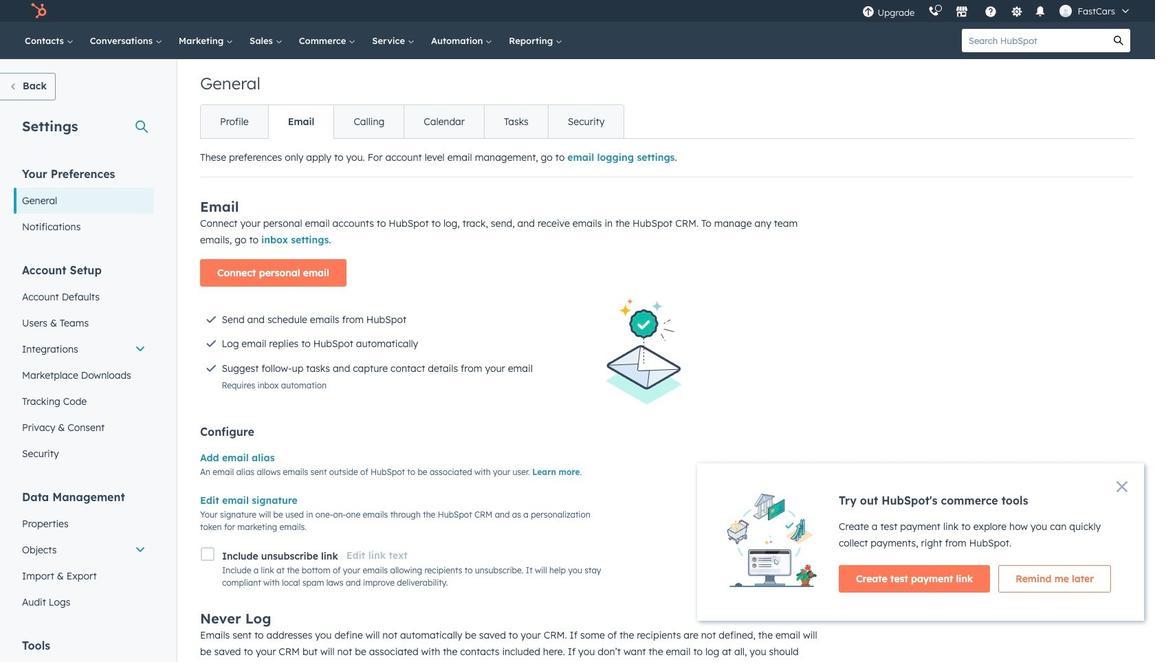 Task type: vqa. For each thing, say whether or not it's contained in the screenshot.
Overview
no



Task type: locate. For each thing, give the bounding box(es) containing it.
menu
[[856, 0, 1139, 22]]

data management element
[[14, 490, 154, 616]]

navigation
[[200, 105, 625, 139]]

marketplaces image
[[956, 6, 969, 19]]

Search HubSpot search field
[[962, 29, 1107, 52]]

account setup element
[[14, 263, 154, 467]]



Task type: describe. For each thing, give the bounding box(es) containing it.
your preferences element
[[14, 166, 154, 240]]

christina overa image
[[1060, 5, 1073, 17]]

close image
[[1117, 481, 1128, 492]]



